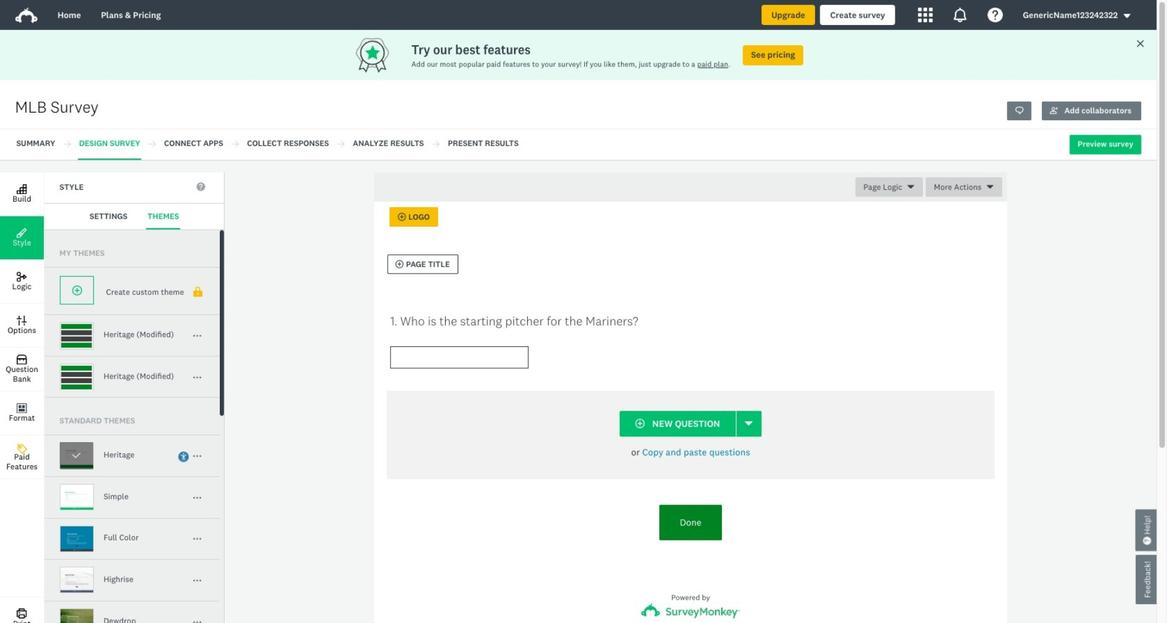 Task type: describe. For each thing, give the bounding box(es) containing it.
surveymonkey logo image
[[15, 8, 38, 23]]

dropdown arrow image
[[1123, 12, 1132, 20]]

rewards image
[[353, 35, 412, 75]]

surveymonkey image
[[642, 604, 740, 619]]



Task type: locate. For each thing, give the bounding box(es) containing it.
1 horizontal spatial products icon image
[[953, 8, 968, 23]]

None text field
[[390, 347, 529, 369]]

0 horizontal spatial products icon image
[[918, 8, 933, 23]]

help icon image
[[988, 8, 1003, 23]]

products icon image
[[918, 8, 933, 23], [953, 8, 968, 23]]

2 products icon image from the left
[[953, 8, 968, 23]]

1 products icon image from the left
[[918, 8, 933, 23]]



